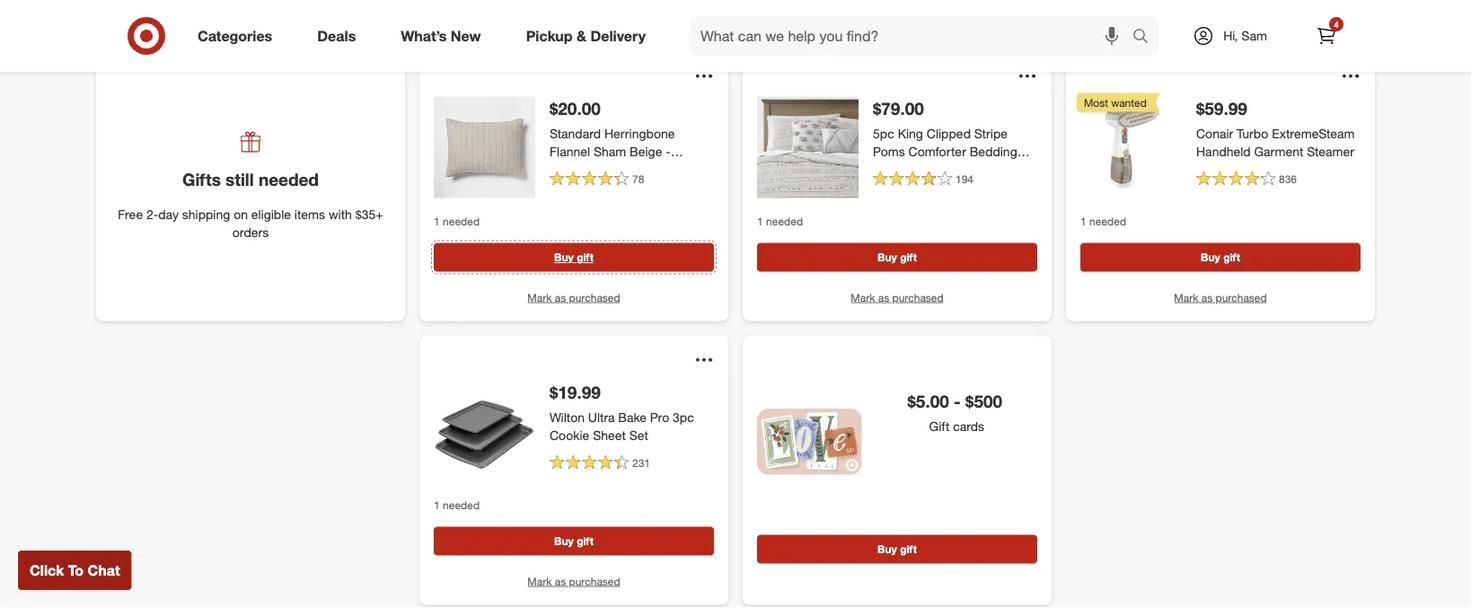 Task type: locate. For each thing, give the bounding box(es) containing it.
needed for $79.00
[[767, 214, 803, 228]]

set for $19.99
[[630, 427, 649, 443]]

pro
[[651, 409, 670, 425]]

purchased
[[569, 291, 621, 304], [893, 291, 944, 304], [1216, 291, 1268, 304], [569, 575, 621, 588]]

clipped
[[927, 125, 971, 141]]

- inside $20.00 standard herringbone flannel sham beige - threshold™
[[666, 143, 671, 159]]

0 vertical spatial set
[[873, 161, 893, 177]]

1 needed down conair turbo extremesteam handheld garment steamer image
[[1081, 214, 1127, 228]]

threshold™ down flannel
[[550, 161, 613, 177]]

needed down conair turbo extremesteam handheld garment steamer image
[[1090, 214, 1127, 228]]

wilton ultra bake pro 3pc cookie sheet set image
[[434, 381, 536, 482]]

king
[[898, 125, 924, 141]]

mark as purchased
[[528, 291, 621, 304], [851, 291, 944, 304], [1175, 291, 1268, 304], [528, 575, 621, 588]]

0 horizontal spatial -
[[666, 143, 671, 159]]

- inside $5.00 - $500 gift cards
[[954, 391, 961, 412]]

&
[[577, 27, 587, 45]]

set inside '$79.00 5pc king clipped stripe poms comforter bedding set gray - threshold™'
[[873, 161, 893, 177]]

pickup & delivery link
[[511, 16, 669, 56]]

78
[[633, 173, 645, 186]]

purchased for $59.99
[[1216, 291, 1268, 304]]

purchased for $20.00
[[569, 291, 621, 304]]

- inside '$79.00 5pc king clipped stripe poms comforter bedding set gray - threshold™'
[[926, 161, 931, 177]]

items
[[295, 207, 325, 222]]

-
[[666, 143, 671, 159], [926, 161, 931, 177], [954, 391, 961, 412]]

1 needed for $20.00
[[434, 214, 480, 228]]

1 horizontal spatial -
[[926, 161, 931, 177]]

conair
[[1197, 125, 1234, 141]]

buy gift for $59.99
[[1202, 251, 1241, 264]]

$79.00
[[873, 98, 925, 119]]

buy for $20.00
[[555, 251, 574, 264]]

2-
[[146, 207, 158, 222]]

set down the poms
[[873, 161, 893, 177]]

- right gray
[[926, 161, 931, 177]]

1
[[434, 214, 440, 228], [758, 214, 764, 228], [1081, 214, 1087, 228], [434, 498, 440, 512]]

threshold™
[[550, 161, 613, 177], [934, 161, 997, 177]]

gift for $79.00
[[901, 251, 917, 264]]

wilton
[[550, 409, 585, 425]]

836
[[1280, 173, 1298, 186]]

stripe
[[975, 125, 1008, 141]]

1 down the 5pc king clipped stripe poms comforter bedding set gray - threshold™ image
[[758, 214, 764, 228]]

mark for $19.99
[[528, 575, 552, 588]]

cards
[[954, 418, 985, 434]]

mark as purchased link for $20.00
[[527, 289, 622, 306]]

0 vertical spatial -
[[666, 143, 671, 159]]

to
[[68, 562, 84, 579]]

gift
[[930, 418, 950, 434]]

sheet
[[593, 427, 626, 443]]

pickup & delivery
[[526, 27, 646, 45]]

mark
[[528, 291, 552, 304], [851, 291, 876, 304], [1175, 291, 1199, 304], [528, 575, 552, 588]]

3pc
[[673, 409, 694, 425]]

needed down the 5pc king clipped stripe poms comforter bedding set gray - threshold™ image
[[767, 214, 803, 228]]

- right the beige
[[666, 143, 671, 159]]

free 2-day shipping on eligible items with $35+ orders
[[118, 207, 383, 240]]

search
[[1125, 29, 1168, 46]]

set down 'bake'
[[630, 427, 649, 443]]

bedding
[[970, 143, 1018, 159]]

orders
[[233, 225, 269, 240]]

0 horizontal spatial threshold™
[[550, 161, 613, 177]]

2 vertical spatial -
[[954, 391, 961, 412]]

231
[[633, 457, 651, 470]]

mark as purchased for $19.99
[[528, 575, 621, 588]]

4
[[1335, 18, 1340, 30]]

standard
[[550, 125, 601, 141]]

$5.00
[[908, 391, 950, 412]]

sam
[[1242, 28, 1268, 44]]

click to chat
[[30, 562, 120, 579]]

1 needed down standard herringbone flannel sham beige - threshold™ image
[[434, 214, 480, 228]]

chat
[[88, 562, 120, 579]]

2 horizontal spatial -
[[954, 391, 961, 412]]

most
[[1085, 96, 1109, 109]]

mark as purchased link for $79.00
[[850, 289, 945, 306]]

buy gift button
[[434, 243, 714, 272], [758, 243, 1038, 272], [1081, 243, 1361, 272], [434, 527, 714, 556], [758, 535, 1038, 564]]

1 needed down wilton ultra bake pro 3pc cookie sheet set image
[[434, 498, 480, 512]]

needed down standard herringbone flannel sham beige - threshold™ image
[[443, 214, 480, 228]]

What can we help you find? suggestions appear below search field
[[690, 16, 1138, 56]]

1 vertical spatial -
[[926, 161, 931, 177]]

threshold™ inside $20.00 standard herringbone flannel sham beige - threshold™
[[550, 161, 613, 177]]

1 right $35+
[[434, 214, 440, 228]]

1 for $19.99
[[434, 498, 440, 512]]

1 needed
[[434, 214, 480, 228], [758, 214, 803, 228], [1081, 214, 1127, 228], [434, 498, 480, 512]]

beige
[[630, 143, 663, 159]]

buy gift
[[555, 251, 594, 264], [878, 251, 917, 264], [1202, 251, 1241, 264], [555, 535, 594, 548], [878, 543, 917, 556]]

buy for $19.99
[[555, 535, 574, 548]]

- left "$500"
[[954, 391, 961, 412]]

$59.99
[[1197, 98, 1248, 119]]

needed for $19.99
[[443, 498, 480, 512]]

1 horizontal spatial set
[[873, 161, 893, 177]]

$35+
[[356, 207, 383, 222]]

click to chat button
[[18, 551, 132, 590]]

mark as purchased link
[[527, 289, 622, 306], [850, 289, 945, 306], [1174, 289, 1269, 306], [527, 573, 622, 590]]

buy gift for $20.00
[[555, 251, 594, 264]]

sham
[[594, 143, 627, 159]]

1 down conair turbo extremesteam handheld garment steamer image
[[1081, 214, 1087, 228]]

gift for $19.99
[[577, 535, 594, 548]]

as
[[555, 291, 566, 304], [879, 291, 890, 304], [1202, 291, 1213, 304], [555, 575, 566, 588]]

1 needed down the 5pc king clipped stripe poms comforter bedding set gray - threshold™ image
[[758, 214, 803, 228]]

as for $20.00
[[555, 291, 566, 304]]

gift cards image
[[758, 390, 862, 494]]

most wanted
[[1085, 96, 1147, 109]]

threshold™ down the comforter on the top of page
[[934, 161, 997, 177]]

1 horizontal spatial threshold™
[[934, 161, 997, 177]]

2 threshold™ from the left
[[934, 161, 997, 177]]

gift
[[577, 251, 594, 264], [901, 251, 917, 264], [1224, 251, 1241, 264], [577, 535, 594, 548], [901, 543, 917, 556]]

needed
[[259, 169, 319, 190], [443, 214, 480, 228], [767, 214, 803, 228], [1090, 214, 1127, 228], [443, 498, 480, 512]]

set
[[873, 161, 893, 177], [630, 427, 649, 443]]

1 vertical spatial set
[[630, 427, 649, 443]]

1 threshold™ from the left
[[550, 161, 613, 177]]

buy
[[555, 251, 574, 264], [878, 251, 898, 264], [1202, 251, 1221, 264], [555, 535, 574, 548], [878, 543, 898, 556]]

1 down wilton ultra bake pro 3pc cookie sheet set image
[[434, 498, 440, 512]]

what's new
[[401, 27, 481, 45]]

set inside "$19.99 wilton ultra bake pro 3pc cookie sheet set"
[[630, 427, 649, 443]]

needed down wilton ultra bake pro 3pc cookie sheet set image
[[443, 498, 480, 512]]

cookie
[[550, 427, 590, 443]]

day
[[158, 207, 179, 222]]

$5.00 - $500 gift cards
[[908, 391, 1003, 434]]

0 horizontal spatial set
[[630, 427, 649, 443]]

buy for $79.00
[[878, 251, 898, 264]]

shipping
[[182, 207, 230, 222]]

garment
[[1255, 143, 1304, 159]]



Task type: vqa. For each thing, say whether or not it's contained in the screenshot.
Sign
no



Task type: describe. For each thing, give the bounding box(es) containing it.
what's
[[401, 27, 447, 45]]

purchased for $19.99
[[569, 575, 621, 588]]

ultra
[[588, 409, 615, 425]]

turbo
[[1238, 125, 1269, 141]]

still
[[226, 169, 254, 190]]

bake
[[619, 409, 647, 425]]

mark as purchased for $59.99
[[1175, 291, 1268, 304]]

eligible
[[251, 207, 291, 222]]

gray
[[896, 161, 922, 177]]

categories
[[198, 27, 272, 45]]

$20.00 standard herringbone flannel sham beige - threshold™
[[550, 98, 675, 177]]

buy gift for $19.99
[[555, 535, 594, 548]]

free
[[118, 207, 143, 222]]

categories link
[[182, 16, 295, 56]]

wanted
[[1112, 96, 1147, 109]]

what's new link
[[386, 16, 504, 56]]

herringbone
[[605, 125, 675, 141]]

extremesteam
[[1273, 125, 1356, 141]]

1 needed for $79.00
[[758, 214, 803, 228]]

$20.00
[[550, 98, 601, 119]]

hi,
[[1224, 28, 1239, 44]]

deals
[[317, 27, 356, 45]]

flannel
[[550, 143, 590, 159]]

gift for $20.00
[[577, 251, 594, 264]]

conair turbo extremesteam handheld garment steamer image
[[1081, 97, 1183, 198]]

as for $19.99
[[555, 575, 566, 588]]

$19.99
[[550, 382, 601, 403]]

5pc king clipped stripe poms comforter bedding set gray - threshold™ image
[[758, 97, 859, 198]]

$19.99 wilton ultra bake pro 3pc cookie sheet set
[[550, 382, 694, 443]]

needed for $20.00
[[443, 214, 480, 228]]

gift for $59.99
[[1224, 251, 1241, 264]]

buy gift button for $19.99
[[434, 527, 714, 556]]

$79.00 5pc king clipped stripe poms comforter bedding set gray - threshold™
[[873, 98, 1018, 177]]

with
[[329, 207, 352, 222]]

click
[[30, 562, 64, 579]]

1 for $79.00
[[758, 214, 764, 228]]

as for $79.00
[[879, 291, 890, 304]]

delivery
[[591, 27, 646, 45]]

search button
[[1125, 16, 1168, 59]]

gifts still needed
[[183, 169, 319, 190]]

comforter
[[909, 143, 967, 159]]

buy gift button for $79.00
[[758, 243, 1038, 272]]

mark for $59.99
[[1175, 291, 1199, 304]]

standard herringbone flannel sham beige - threshold™ image
[[434, 97, 536, 198]]

deals link
[[302, 16, 379, 56]]

buy for $59.99
[[1202, 251, 1221, 264]]

mark as purchased link for $19.99
[[527, 573, 622, 590]]

5pc
[[873, 125, 895, 141]]

buy gift for $79.00
[[878, 251, 917, 264]]

$500
[[966, 391, 1003, 412]]

buy gift button for $20.00
[[434, 243, 714, 272]]

1 needed for $59.99
[[1081, 214, 1127, 228]]

purchased for $79.00
[[893, 291, 944, 304]]

pickup
[[526, 27, 573, 45]]

mark as purchased for $20.00
[[528, 291, 621, 304]]

mark for $20.00
[[528, 291, 552, 304]]

4 link
[[1308, 16, 1347, 56]]

1 for $20.00
[[434, 214, 440, 228]]

poms
[[873, 143, 906, 159]]

$59.99 conair turbo extremesteam handheld garment steamer
[[1197, 98, 1356, 159]]

buy gift button for $59.99
[[1081, 243, 1361, 272]]

194
[[956, 173, 974, 186]]

hi, sam
[[1224, 28, 1268, 44]]

mark as purchased for $79.00
[[851, 291, 944, 304]]

mark for $79.00
[[851, 291, 876, 304]]

handheld
[[1197, 143, 1251, 159]]

1 for $59.99
[[1081, 214, 1087, 228]]

needed for $59.99
[[1090, 214, 1127, 228]]

as for $59.99
[[1202, 291, 1213, 304]]

new
[[451, 27, 481, 45]]

mark as purchased link for $59.99
[[1174, 289, 1269, 306]]

on
[[234, 207, 248, 222]]

threshold™ inside '$79.00 5pc king clipped stripe poms comforter bedding set gray - threshold™'
[[934, 161, 997, 177]]

set for $79.00
[[873, 161, 893, 177]]

1 needed for $19.99
[[434, 498, 480, 512]]

steamer
[[1308, 143, 1355, 159]]

gifts
[[183, 169, 221, 190]]

needed up the eligible
[[259, 169, 319, 190]]



